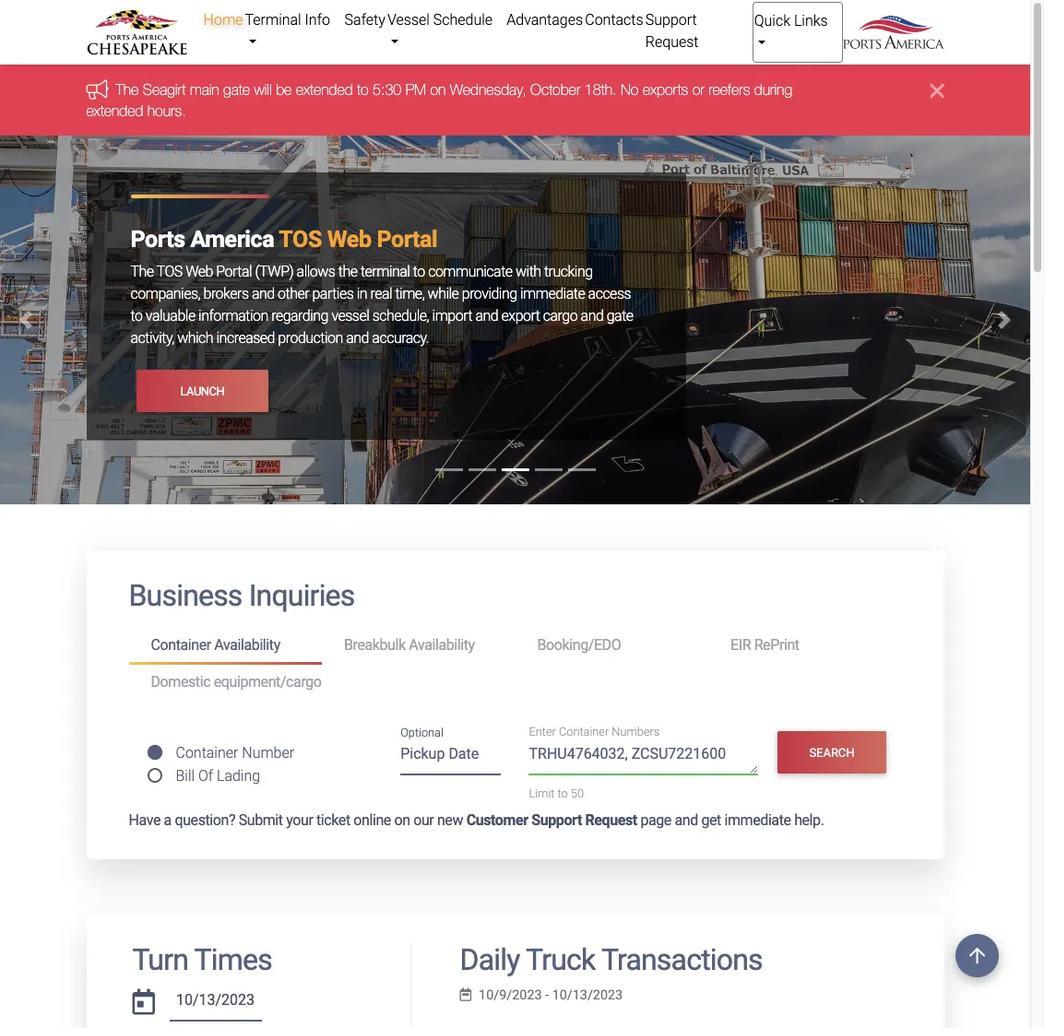 Task type: describe. For each thing, give the bounding box(es) containing it.
eir reprint
[[731, 636, 799, 654]]

daily truck transactions
[[460, 943, 763, 978]]

availability for container availability
[[214, 636, 280, 654]]

which
[[177, 329, 213, 347]]

0 vertical spatial portal
[[377, 226, 438, 253]]

links
[[794, 12, 828, 30]]

booking/edo link
[[515, 629, 708, 663]]

10/9/2023 - 10/13/2023
[[479, 987, 623, 1003]]

domestic equipment/cargo
[[151, 673, 322, 691]]

Optional text field
[[400, 739, 501, 775]]

10/9/2023
[[479, 987, 542, 1003]]

ports
[[131, 226, 185, 253]]

terminal
[[245, 11, 301, 29]]

question?
[[175, 812, 235, 829]]

breakbulk availability
[[344, 636, 475, 654]]

5:30
[[373, 82, 401, 98]]

calendar week image
[[460, 988, 471, 1002]]

turn
[[132, 943, 188, 978]]

the for seagirt
[[116, 82, 139, 98]]

support inside advantages contacts support request
[[646, 11, 697, 29]]

close image
[[930, 80, 944, 102]]

optional
[[400, 726, 444, 739]]

seagirt
[[143, 82, 186, 98]]

increased
[[216, 329, 275, 347]]

with
[[516, 263, 541, 281]]

eir
[[731, 636, 751, 654]]

0 vertical spatial extended
[[296, 82, 353, 98]]

launch
[[180, 384, 224, 398]]

enter
[[529, 725, 556, 739]]

to left 50
[[558, 787, 568, 801]]

inquiries
[[249, 579, 355, 614]]

eir reprint link
[[708, 629, 902, 663]]

search
[[809, 746, 855, 760]]

reefers
[[709, 82, 750, 98]]

to inside the seagirt main gate will be extended to 5:30 pm on wednesday, october 18th.  no exports or reefers during extended hours.
[[357, 82, 369, 98]]

the tos web portal (twp) allows the terminal to communicate with trucking companies,                         brokers and other parties in real time, while providing immediate access to valuable                         information regarding vessel schedule, import and export cargo and gate activity, which increased production and accuracy.
[[131, 263, 633, 347]]

reprint
[[754, 636, 799, 654]]

the
[[338, 263, 357, 281]]

container availability
[[151, 636, 280, 654]]

contacts link
[[584, 2, 644, 39]]

tos web portal image
[[0, 136, 1030, 580]]

home terminal info
[[203, 11, 330, 29]]

ports america tos web portal
[[131, 226, 438, 253]]

1 horizontal spatial tos
[[279, 226, 322, 253]]

and down (twp) on the left top of page
[[252, 285, 275, 303]]

while
[[428, 285, 459, 303]]

no
[[621, 82, 639, 98]]

get
[[701, 812, 721, 829]]

safety
[[345, 11, 385, 29]]

the seagirt main gate will be extended to 5:30 pm on wednesday, october 18th.  no exports or reefers during extended hours. link
[[86, 82, 792, 119]]

0 vertical spatial web
[[327, 226, 371, 253]]

0 horizontal spatial on
[[394, 812, 410, 829]]

daily
[[460, 943, 520, 978]]

quick links link
[[752, 2, 843, 63]]

on inside the seagirt main gate will be extended to 5:30 pm on wednesday, october 18th.  no exports or reefers during extended hours.
[[430, 82, 446, 98]]

calendar day image
[[132, 989, 155, 1015]]

accuracy.
[[372, 329, 429, 347]]

safety vessel schedule
[[345, 11, 493, 29]]

pm
[[406, 82, 426, 98]]

cargo
[[543, 307, 578, 325]]

schedule
[[433, 11, 493, 29]]

business inquiries
[[129, 579, 355, 614]]

breakbulk
[[344, 636, 406, 654]]

time,
[[395, 285, 424, 303]]

valuable
[[146, 307, 195, 325]]

truck
[[526, 943, 595, 978]]

have
[[129, 812, 161, 829]]

and down the vessel
[[346, 329, 369, 347]]

online
[[354, 812, 391, 829]]

request inside main content
[[585, 812, 637, 829]]

import
[[432, 307, 472, 325]]

web inside the tos web portal (twp) allows the terminal to communicate with trucking companies,                         brokers and other parties in real time, while providing immediate access to valuable                         information regarding vessel schedule, import and export cargo and gate activity, which increased production and accuracy.
[[186, 263, 213, 281]]

main
[[190, 82, 219, 98]]

access
[[588, 285, 631, 303]]

wednesday,
[[450, 82, 526, 98]]

quick
[[754, 12, 791, 30]]

customer support request link
[[466, 812, 637, 829]]

during
[[754, 82, 792, 98]]

providing
[[462, 285, 517, 303]]

page
[[641, 812, 671, 829]]

exports
[[643, 82, 688, 98]]

the seagirt main gate will be extended to 5:30 pm on wednesday, october 18th.  no exports or reefers during extended hours.
[[86, 82, 792, 119]]

our
[[413, 812, 434, 829]]

parties
[[312, 285, 354, 303]]

information
[[198, 307, 268, 325]]

-
[[545, 987, 549, 1003]]



Task type: locate. For each thing, give the bounding box(es) containing it.
the up companies,
[[131, 263, 154, 281]]

terminal info link
[[244, 2, 344, 61]]

trucking
[[544, 263, 593, 281]]

and
[[252, 285, 275, 303], [475, 307, 498, 325], [581, 307, 604, 325], [346, 329, 369, 347], [675, 812, 698, 829]]

on right the pm at the top
[[430, 82, 446, 98]]

support down limit to 50
[[532, 812, 582, 829]]

and down access
[[581, 307, 604, 325]]

real
[[370, 285, 392, 303]]

extended right be
[[296, 82, 353, 98]]

1 vertical spatial portal
[[216, 263, 252, 281]]

immediate up cargo
[[520, 285, 585, 303]]

portal
[[377, 226, 438, 253], [216, 263, 252, 281]]

domestic equipment/cargo link
[[129, 665, 902, 699]]

extended down bullhorn image
[[86, 102, 143, 119]]

and left the get
[[675, 812, 698, 829]]

gate down access
[[607, 307, 633, 325]]

or
[[692, 82, 704, 98]]

portal up brokers
[[216, 263, 252, 281]]

0 horizontal spatial portal
[[216, 263, 252, 281]]

gate inside the tos web portal (twp) allows the terminal to communicate with trucking companies,                         brokers and other parties in real time, while providing immediate access to valuable                         information regarding vessel schedule, import and export cargo and gate activity, which increased production and accuracy.
[[607, 307, 633, 325]]

1 horizontal spatial portal
[[377, 226, 438, 253]]

bill
[[176, 768, 195, 785]]

allows
[[297, 263, 335, 281]]

0 vertical spatial request
[[646, 33, 699, 51]]

tos inside the tos web portal (twp) allows the terminal to communicate with trucking companies,                         brokers and other parties in real time, while providing immediate access to valuable                         information regarding vessel schedule, import and export cargo and gate activity, which increased production and accuracy.
[[157, 263, 182, 281]]

request inside advantages contacts support request
[[646, 33, 699, 51]]

main content
[[72, 551, 958, 1028]]

1 vertical spatial extended
[[86, 102, 143, 119]]

numbers
[[612, 725, 660, 739]]

request up the 'exports'
[[646, 33, 699, 51]]

0 vertical spatial tos
[[279, 226, 322, 253]]

2 availability from the left
[[409, 636, 475, 654]]

breakbulk availability link
[[322, 629, 515, 663]]

1 vertical spatial on
[[394, 812, 410, 829]]

limit
[[529, 787, 555, 801]]

0 vertical spatial gate
[[223, 82, 250, 98]]

of
[[198, 768, 213, 785]]

0 vertical spatial support
[[646, 11, 697, 29]]

equipment/cargo
[[214, 673, 322, 691]]

0 vertical spatial immediate
[[520, 285, 585, 303]]

hours.
[[147, 102, 186, 119]]

bullhorn image
[[86, 79, 116, 99]]

home
[[203, 11, 243, 29]]

0 horizontal spatial web
[[186, 263, 213, 281]]

a
[[164, 812, 171, 829]]

brokers
[[203, 285, 249, 303]]

advantages contacts support request
[[507, 11, 699, 51]]

immediate inside the tos web portal (twp) allows the terminal to communicate with trucking companies,                         brokers and other parties in real time, while providing immediate access to valuable                         information regarding vessel schedule, import and export cargo and gate activity, which increased production and accuracy.
[[520, 285, 585, 303]]

the seagirt main gate will be extended to 5:30 pm on wednesday, october 18th.  no exports or reefers during extended hours. alert
[[0, 65, 1030, 136]]

customer
[[466, 812, 528, 829]]

web
[[327, 226, 371, 253], [186, 263, 213, 281]]

search button
[[778, 732, 886, 774]]

0 horizontal spatial extended
[[86, 102, 143, 119]]

booking/edo
[[537, 636, 621, 654]]

request left "page"
[[585, 812, 637, 829]]

availability inside breakbulk availability link
[[409, 636, 475, 654]]

web up the
[[327, 226, 371, 253]]

enter container numbers
[[529, 725, 660, 739]]

gate left will
[[223, 82, 250, 98]]

1 vertical spatial container
[[559, 725, 609, 739]]

0 horizontal spatial immediate
[[520, 285, 585, 303]]

to up time,
[[413, 263, 425, 281]]

export
[[501, 307, 540, 325]]

be
[[276, 82, 292, 98]]

gate
[[223, 82, 250, 98], [607, 307, 633, 325]]

advantages
[[507, 11, 583, 29]]

and down providing
[[475, 307, 498, 325]]

1 horizontal spatial support
[[646, 11, 697, 29]]

0 vertical spatial container
[[151, 636, 211, 654]]

to up activity,
[[131, 307, 142, 325]]

submit
[[239, 812, 283, 829]]

activity,
[[131, 329, 174, 347]]

other
[[278, 285, 309, 303]]

the inside the seagirt main gate will be extended to 5:30 pm on wednesday, october 18th.  no exports or reefers during extended hours.
[[116, 82, 139, 98]]

0 vertical spatial the
[[116, 82, 139, 98]]

0 vertical spatial on
[[430, 82, 446, 98]]

the left seagirt
[[116, 82, 139, 98]]

container availability link
[[129, 629, 322, 665]]

availability up domestic equipment/cargo on the left of page
[[214, 636, 280, 654]]

1 vertical spatial support
[[532, 812, 582, 829]]

10/13/2023
[[552, 987, 623, 1003]]

availability for breakbulk availability
[[409, 636, 475, 654]]

availability inside 'container availability' link
[[214, 636, 280, 654]]

1 horizontal spatial web
[[327, 226, 371, 253]]

0 horizontal spatial request
[[585, 812, 637, 829]]

0 horizontal spatial tos
[[157, 263, 182, 281]]

regarding
[[271, 307, 328, 325]]

extended
[[296, 82, 353, 98], [86, 102, 143, 119]]

container up of in the left bottom of the page
[[176, 745, 238, 762]]

1 horizontal spatial gate
[[607, 307, 633, 325]]

vessel
[[387, 11, 430, 29]]

safety link
[[344, 2, 386, 39]]

container number bill of lading
[[176, 745, 294, 785]]

1 vertical spatial tos
[[157, 263, 182, 281]]

container for container availability
[[151, 636, 211, 654]]

on left the our on the bottom left
[[394, 812, 410, 829]]

portal up terminal at the top of the page
[[377, 226, 438, 253]]

container inside 'container availability' link
[[151, 636, 211, 654]]

vessel
[[331, 307, 369, 325]]

1 vertical spatial web
[[186, 263, 213, 281]]

support
[[646, 11, 697, 29], [532, 812, 582, 829]]

None text field
[[169, 986, 262, 1022]]

1 horizontal spatial extended
[[296, 82, 353, 98]]

new
[[437, 812, 463, 829]]

contacts
[[585, 11, 643, 29]]

availability right breakbulk
[[409, 636, 475, 654]]

container up domestic
[[151, 636, 211, 654]]

support right contacts
[[646, 11, 697, 29]]

the
[[116, 82, 139, 98], [131, 263, 154, 281]]

0 horizontal spatial support
[[532, 812, 582, 829]]

transactions
[[601, 943, 763, 978]]

vessel schedule link
[[386, 2, 506, 61]]

1 horizontal spatial availability
[[409, 636, 475, 654]]

turn times
[[132, 943, 272, 978]]

to
[[357, 82, 369, 98], [413, 263, 425, 281], [131, 307, 142, 325], [558, 787, 568, 801]]

home link
[[202, 2, 244, 39]]

Enter Container Numbers text field
[[529, 743, 758, 775]]

in
[[357, 285, 367, 303]]

ticket
[[316, 812, 350, 829]]

1 vertical spatial immediate
[[725, 812, 791, 829]]

1 vertical spatial the
[[131, 263, 154, 281]]

to left 5:30
[[357, 82, 369, 98]]

support request link
[[644, 2, 752, 61]]

tos up "allows"
[[279, 226, 322, 253]]

the inside the tos web portal (twp) allows the terminal to communicate with trucking companies,                         brokers and other parties in real time, while providing immediate access to valuable                         information regarding vessel schedule, import and export cargo and gate activity, which increased production and accuracy.
[[131, 263, 154, 281]]

portal inside the tos web portal (twp) allows the terminal to communicate with trucking companies,                         brokers and other parties in real time, while providing immediate access to valuable                         information regarding vessel schedule, import and export cargo and gate activity, which increased production and accuracy.
[[216, 263, 252, 281]]

1 horizontal spatial on
[[430, 82, 446, 98]]

1 vertical spatial request
[[585, 812, 637, 829]]

1 horizontal spatial request
[[646, 33, 699, 51]]

0 horizontal spatial gate
[[223, 82, 250, 98]]

1 availability from the left
[[214, 636, 280, 654]]

container right enter
[[559, 725, 609, 739]]

immediate
[[520, 285, 585, 303], [725, 812, 791, 829]]

gate inside the seagirt main gate will be extended to 5:30 pm on wednesday, october 18th.  no exports or reefers during extended hours.
[[223, 82, 250, 98]]

have a question? submit your ticket online on our new customer support request page and get immediate help.
[[129, 812, 824, 829]]

availability
[[214, 636, 280, 654], [409, 636, 475, 654]]

support inside main content
[[532, 812, 582, 829]]

container inside container number bill of lading
[[176, 745, 238, 762]]

the for tos
[[131, 263, 154, 281]]

on
[[430, 82, 446, 98], [394, 812, 410, 829]]

0 horizontal spatial availability
[[214, 636, 280, 654]]

production
[[278, 329, 343, 347]]

communicate
[[428, 263, 512, 281]]

terminal
[[361, 263, 410, 281]]

immediate right the get
[[725, 812, 791, 829]]

tos
[[279, 226, 322, 253], [157, 263, 182, 281]]

2 vertical spatial container
[[176, 745, 238, 762]]

tos up companies,
[[157, 263, 182, 281]]

50
[[571, 787, 584, 801]]

1 vertical spatial gate
[[607, 307, 633, 325]]

1 horizontal spatial immediate
[[725, 812, 791, 829]]

october
[[530, 82, 581, 98]]

main content containing business inquiries
[[72, 551, 958, 1028]]

web up brokers
[[186, 263, 213, 281]]

go to top image
[[956, 934, 999, 978]]

container for container number bill of lading
[[176, 745, 238, 762]]

companies,
[[131, 285, 200, 303]]

lading
[[217, 768, 260, 785]]



Task type: vqa. For each thing, say whether or not it's contained in the screenshot.
over
no



